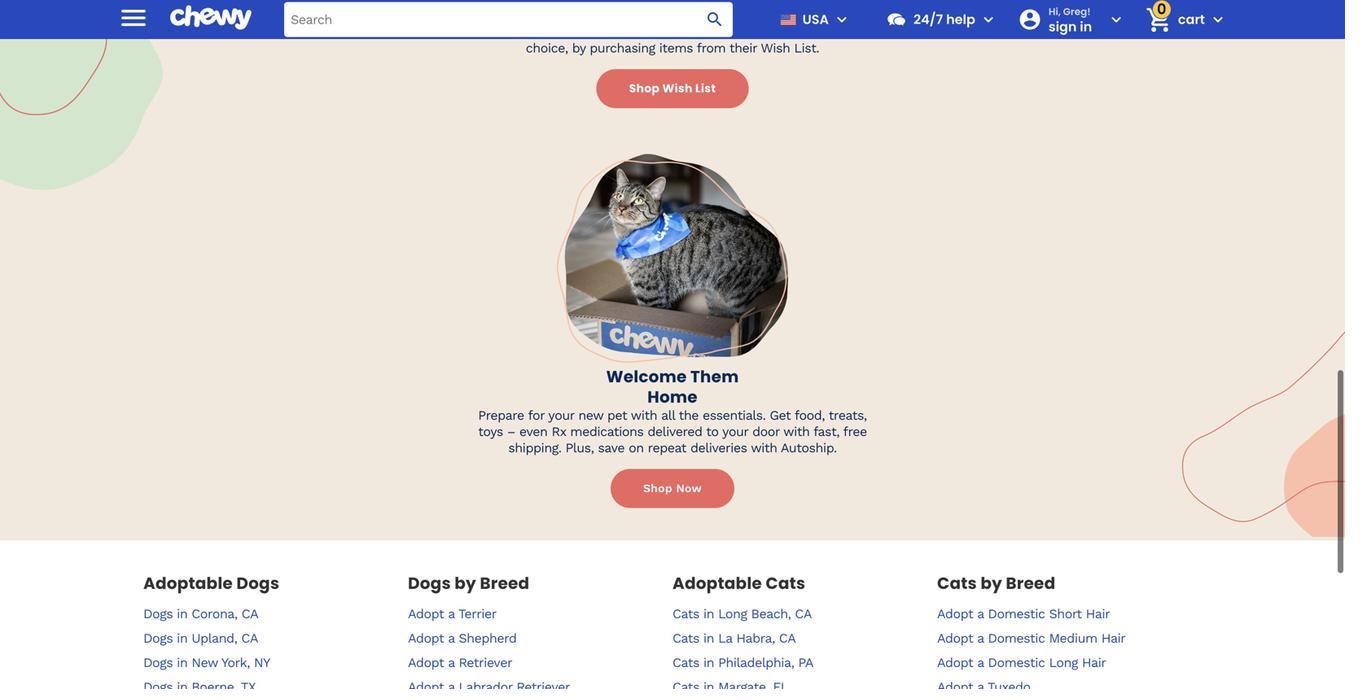 Task type: describe. For each thing, give the bounding box(es) containing it.
dogs in corona,             ca link
[[143, 607, 258, 622]]

rescue
[[782, 24, 822, 40]]

beach,
[[751, 607, 791, 622]]

autoship.
[[781, 441, 837, 456]]

help
[[606, 0, 645, 5]]

hi,
[[1049, 5, 1061, 18]]

terrier
[[459, 607, 497, 622]]

in for dogs in corona,             ca
[[177, 607, 188, 622]]

animals
[[648, 0, 720, 5]]

by for cats by breed
[[981, 573, 1003, 596]]

cats up 'beach,'
[[766, 573, 806, 596]]

toys
[[478, 425, 503, 440]]

cats in philadelphia,             pa link
[[673, 656, 814, 671]]

24/7 help link
[[880, 0, 976, 39]]

submit search image
[[705, 10, 725, 29]]

shop for shop wish list
[[629, 81, 660, 97]]

medications
[[570, 425, 644, 440]]

greg!
[[1064, 5, 1091, 18]]

adopt a domestic long hair
[[938, 656, 1107, 671]]

now
[[676, 482, 702, 496]]

usa
[[803, 10, 829, 29]]

cats for cats in la habra,             ca
[[673, 631, 700, 647]]

all
[[661, 408, 675, 424]]

1 horizontal spatial with
[[751, 441, 778, 456]]

adopt for adopt a retriever
[[408, 656, 444, 671]]

dogs for dogs in corona,             ca
[[143, 607, 173, 622]]

choice,
[[526, 40, 568, 56]]

adopt a shepherd link
[[408, 631, 517, 647]]

medium
[[1050, 631, 1098, 647]]

habra,
[[737, 631, 775, 647]]

sign
[[1049, 17, 1077, 36]]

shipping.
[[509, 441, 562, 456]]

welcome
[[606, 366, 687, 389]]

products
[[575, 24, 628, 40]]

save
[[598, 441, 625, 456]]

ca right 'beach,'
[[795, 607, 812, 622]]

directly
[[633, 24, 676, 40]]

cart menu image
[[1209, 10, 1228, 29]]

philadelphia,
[[718, 656, 794, 671]]

pet
[[608, 408, 627, 424]]

adopt a terrier link
[[408, 607, 497, 622]]

adopt a domestic medium hair link
[[938, 631, 1126, 647]]

from
[[697, 40, 726, 56]]

delivered
[[648, 425, 703, 440]]

ca up ny
[[241, 631, 258, 647]]

plus,
[[566, 441, 594, 456]]

pa
[[799, 656, 814, 671]]

new
[[579, 408, 604, 424]]

or
[[766, 24, 778, 40]]

adoptable dogs
[[143, 573, 280, 596]]

usa button
[[774, 0, 852, 39]]

dogs in corona,             ca
[[143, 607, 258, 622]]

dogs for dogs in upland,             ca
[[143, 631, 173, 647]]

shop wish list
[[629, 81, 716, 97]]

items
[[659, 40, 693, 56]]

adopt a domestic medium hair
[[938, 631, 1126, 647]]

help animals in need you can donate products directly to the shelter or rescue of your choice, by purchasing items from their wish list.
[[478, 0, 868, 56]]

dogs in upland,             ca
[[143, 631, 258, 647]]

of
[[826, 24, 838, 40]]

Search text field
[[284, 2, 733, 37]]

shop wish list link
[[597, 69, 749, 108]]

dogs for dogs by breed
[[408, 573, 451, 596]]

items image
[[1145, 5, 1173, 34]]

your inside "help animals in need you can donate products directly to the shelter or rescue of your choice, by purchasing items from their wish list."
[[841, 24, 868, 40]]

cats in la habra,             ca
[[673, 631, 796, 647]]

adopt a shepherd
[[408, 631, 517, 647]]

dogs in new york,             ny
[[143, 656, 270, 671]]

rx
[[552, 425, 566, 440]]

Product search field
[[284, 2, 733, 37]]

in
[[1080, 17, 1093, 36]]

a for adopt a retriever
[[448, 656, 455, 671]]

adopt a terrier
[[408, 607, 497, 622]]

hair for adopt a domestic short hair
[[1086, 607, 1110, 622]]

in for cats in long beach,             ca
[[704, 607, 714, 622]]

corona,
[[192, 607, 238, 622]]

donate
[[529, 24, 571, 40]]

them
[[691, 366, 739, 389]]

shop now
[[643, 482, 702, 496]]

a for adopt a shepherd
[[448, 631, 455, 647]]

0 vertical spatial with
[[631, 408, 657, 424]]

1 vertical spatial your
[[549, 408, 575, 424]]

upland,
[[192, 631, 237, 647]]

wish inside "help animals in need you can donate products directly to the shelter or rescue of your choice, by purchasing items from their wish list."
[[761, 40, 790, 56]]

short
[[1050, 607, 1082, 622]]

cart
[[1179, 10, 1206, 29]]

in for dogs in new york,             ny
[[177, 656, 188, 671]]

essentials.
[[703, 408, 766, 424]]

adoptable for adoptable cats
[[673, 573, 762, 596]]

0 horizontal spatial long
[[718, 607, 747, 622]]

shepherd
[[459, 631, 517, 647]]

by inside "help animals in need you can donate products directly to the shelter or rescue of your choice, by purchasing items from their wish list."
[[572, 40, 586, 56]]

cat in an open chewy box image
[[557, 154, 789, 363]]

on
[[629, 441, 644, 456]]

shop for shop now
[[643, 482, 673, 496]]

in for dogs in upland,             ca
[[177, 631, 188, 647]]

cats by breed
[[938, 573, 1056, 596]]

by for dogs by breed
[[455, 573, 476, 596]]

menu image
[[117, 1, 150, 34]]

hair for adopt a domestic long hair
[[1082, 656, 1107, 671]]

purchasing
[[590, 40, 655, 56]]

adopt a domestic long hair link
[[938, 656, 1107, 671]]

even
[[520, 425, 548, 440]]

cats for cats in long beach,             ca
[[673, 607, 700, 622]]



Task type: vqa. For each thing, say whether or not it's contained in the screenshot.


Task type: locate. For each thing, give the bounding box(es) containing it.
dogs in upland,             ca link
[[143, 631, 258, 647]]

breed up adopt a domestic short hair
[[1006, 573, 1056, 596]]

a for adopt a domestic short hair
[[978, 607, 984, 622]]

a for adopt a terrier
[[448, 607, 455, 622]]

account menu image
[[1107, 10, 1126, 29]]

cats left la
[[673, 631, 700, 647]]

to inside "help animals in need you can donate products directly to the shelter or rescue of your choice, by purchasing items from their wish list."
[[680, 24, 693, 40]]

1 domestic from the top
[[988, 607, 1045, 622]]

adopt for adopt a terrier
[[408, 607, 444, 622]]

adopt a retriever
[[408, 656, 512, 671]]

adoptable up cats in long beach,             ca
[[673, 573, 762, 596]]

cats for cats by breed
[[938, 573, 977, 596]]

shop now button
[[611, 470, 735, 509]]

adopt a domestic short hair link
[[938, 607, 1110, 622]]

2 vertical spatial domestic
[[988, 656, 1045, 671]]

domestic up "adopt a domestic long hair" link
[[988, 631, 1045, 647]]

1 horizontal spatial to
[[706, 425, 719, 440]]

ca
[[242, 607, 258, 622], [795, 607, 812, 622], [241, 631, 258, 647], [779, 631, 796, 647]]

cats down cats in la habra,             ca at the bottom
[[673, 656, 700, 671]]

dogs for dogs in new york,             ny
[[143, 656, 173, 671]]

adopt for adopt a domestic medium hair
[[938, 631, 974, 647]]

a
[[448, 607, 455, 622], [978, 607, 984, 622], [448, 631, 455, 647], [978, 631, 984, 647], [448, 656, 455, 671], [978, 656, 984, 671]]

a for adopt a domestic medium hair
[[978, 631, 984, 647]]

can
[[503, 24, 525, 40]]

dogs left new
[[143, 656, 173, 671]]

cats in la habra,             ca link
[[673, 631, 796, 647]]

wish down the or
[[761, 40, 790, 56]]

2 vertical spatial with
[[751, 441, 778, 456]]

hair right medium
[[1102, 631, 1126, 647]]

1 adoptable from the left
[[143, 573, 233, 596]]

food,
[[795, 408, 825, 424]]

0 horizontal spatial adoptable
[[143, 573, 233, 596]]

in inside "help animals in need you can donate products directly to the shelter or rescue of your choice, by purchasing items from their wish list."
[[723, 0, 739, 5]]

breed for dogs by breed
[[480, 573, 530, 596]]

ny
[[254, 656, 270, 671]]

in down cats in la habra,             ca at the bottom
[[704, 656, 714, 671]]

the for home
[[679, 408, 699, 424]]

2 horizontal spatial your
[[841, 24, 868, 40]]

shop left now
[[643, 482, 673, 496]]

1 vertical spatial the
[[679, 408, 699, 424]]

a down "adopt a terrier" link
[[448, 631, 455, 647]]

by up terrier at the bottom left of page
[[455, 573, 476, 596]]

1 horizontal spatial long
[[1050, 656, 1078, 671]]

1 breed from the left
[[480, 573, 530, 596]]

dogs
[[237, 573, 280, 596], [408, 573, 451, 596], [143, 607, 173, 622], [143, 631, 173, 647], [143, 656, 173, 671]]

repeat
[[648, 441, 687, 456]]

cats in philadelphia,             pa
[[673, 656, 814, 671]]

0 horizontal spatial your
[[549, 408, 575, 424]]

to inside welcome them home prepare for your new pet with all the essentials. get food, treats, toys – even rx medications delivered to your door with fast, free shipping. plus, save on repeat deliveries with autoship.
[[706, 425, 719, 440]]

by down the products
[[572, 40, 586, 56]]

1 vertical spatial hair
[[1102, 631, 1126, 647]]

1 horizontal spatial adoptable
[[673, 573, 762, 596]]

adopt for adopt a shepherd
[[408, 631, 444, 647]]

2 domestic from the top
[[988, 631, 1045, 647]]

0 vertical spatial the
[[697, 24, 716, 40]]

long down medium
[[1050, 656, 1078, 671]]

wish
[[761, 40, 790, 56], [663, 81, 693, 97]]

2 adoptable from the left
[[673, 573, 762, 596]]

shop down 'purchasing'
[[629, 81, 660, 97]]

chewy support image
[[886, 9, 907, 30]]

the inside welcome them home prepare for your new pet with all the essentials. get food, treats, toys – even rx medications delivered to your door with fast, free shipping. plus, save on repeat deliveries with autoship.
[[679, 408, 699, 424]]

0 horizontal spatial by
[[455, 573, 476, 596]]

a down cats by breed at the right bottom of page
[[978, 607, 984, 622]]

the right all
[[679, 408, 699, 424]]

help
[[947, 10, 976, 29]]

door
[[753, 425, 780, 440]]

0 horizontal spatial with
[[631, 408, 657, 424]]

your
[[841, 24, 868, 40], [549, 408, 575, 424], [723, 425, 749, 440]]

with down the door
[[751, 441, 778, 456]]

0 vertical spatial your
[[841, 24, 868, 40]]

adopt a retriever link
[[408, 656, 512, 671]]

to up items
[[680, 24, 693, 40]]

york,
[[221, 656, 250, 671]]

in up the submit search image in the top right of the page
[[723, 0, 739, 5]]

dogs up "adopt a terrier" link
[[408, 573, 451, 596]]

in down dogs in corona,             ca link
[[177, 631, 188, 647]]

cart link
[[1139, 0, 1206, 39]]

retriever
[[459, 656, 512, 671]]

in
[[723, 0, 739, 5], [177, 607, 188, 622], [704, 607, 714, 622], [177, 631, 188, 647], [704, 631, 714, 647], [177, 656, 188, 671], [704, 656, 714, 671]]

ca down 'beach,'
[[779, 631, 796, 647]]

by
[[572, 40, 586, 56], [455, 573, 476, 596], [981, 573, 1003, 596]]

deliveries
[[691, 441, 747, 456]]

0 vertical spatial domestic
[[988, 607, 1045, 622]]

dogs up dogs in upland,             ca link
[[143, 607, 173, 622]]

cats up the adopt a domestic short hair link
[[938, 573, 977, 596]]

fast,
[[814, 425, 840, 440]]

1 vertical spatial shop
[[643, 482, 673, 496]]

breed for cats by breed
[[1006, 573, 1056, 596]]

in up dogs in upland,             ca link
[[177, 607, 188, 622]]

1 vertical spatial domestic
[[988, 631, 1045, 647]]

dogs up corona,
[[237, 573, 280, 596]]

adopt a domestic short hair
[[938, 607, 1110, 622]]

need
[[651, 2, 695, 25]]

you
[[478, 24, 499, 40]]

list
[[696, 81, 716, 97]]

with up autoship.
[[784, 425, 810, 440]]

the for in
[[697, 24, 716, 40]]

dogs by breed
[[408, 573, 530, 596]]

dogs in new york,             ny link
[[143, 656, 270, 671]]

long up cats in la habra,             ca at the bottom
[[718, 607, 747, 622]]

the inside "help animals in need you can donate products directly to the shelter or rescue of your choice, by purchasing items from their wish list."
[[697, 24, 716, 40]]

cats for cats in philadelphia,             pa
[[673, 656, 700, 671]]

a for adopt a domestic long hair
[[978, 656, 984, 671]]

domestic for long
[[988, 656, 1045, 671]]

hair for adopt a domestic medium hair
[[1102, 631, 1126, 647]]

with
[[631, 408, 657, 424], [784, 425, 810, 440], [751, 441, 778, 456]]

la
[[718, 631, 733, 647]]

1 horizontal spatial wish
[[761, 40, 790, 56]]

treats,
[[829, 408, 867, 424]]

domestic for short
[[988, 607, 1045, 622]]

shop
[[629, 81, 660, 97], [643, 482, 673, 496]]

2 horizontal spatial by
[[981, 573, 1003, 596]]

adopt for adopt a domestic short hair
[[938, 607, 974, 622]]

1 vertical spatial wish
[[663, 81, 693, 97]]

adopt for adopt a domestic long hair
[[938, 656, 974, 671]]

adoptable
[[143, 573, 233, 596], [673, 573, 762, 596]]

in for cats in la habra,             ca
[[704, 631, 714, 647]]

ca right corona,
[[242, 607, 258, 622]]

0 vertical spatial wish
[[761, 40, 790, 56]]

a up adopt a domestic long hair on the bottom of the page
[[978, 631, 984, 647]]

2 vertical spatial your
[[723, 425, 749, 440]]

your up rx
[[549, 408, 575, 424]]

a down adopt a domestic medium hair link
[[978, 656, 984, 671]]

for
[[528, 408, 545, 424]]

1 vertical spatial with
[[784, 425, 810, 440]]

domestic up adopt a domestic medium hair
[[988, 607, 1045, 622]]

cats up cats in la habra,             ca link
[[673, 607, 700, 622]]

breed
[[480, 573, 530, 596], [1006, 573, 1056, 596]]

1 horizontal spatial breed
[[1006, 573, 1056, 596]]

0 horizontal spatial wish
[[663, 81, 693, 97]]

in left new
[[177, 656, 188, 671]]

your down 'essentials.'
[[723, 425, 749, 440]]

get
[[770, 408, 791, 424]]

24/7 help
[[914, 10, 976, 29]]

hair right short
[[1086, 607, 1110, 622]]

cats in long beach,             ca
[[673, 607, 812, 622]]

24/7
[[914, 10, 943, 29]]

new
[[192, 656, 218, 671]]

in left la
[[704, 631, 714, 647]]

0 vertical spatial shop
[[629, 81, 660, 97]]

welcome them home prepare for your new pet with all the essentials. get food, treats, toys – even rx medications delivered to your door with fast, free shipping. plus, save on repeat deliveries with autoship.
[[478, 366, 867, 456]]

2 vertical spatial hair
[[1082, 656, 1107, 671]]

3 domestic from the top
[[988, 656, 1045, 671]]

0 horizontal spatial breed
[[480, 573, 530, 596]]

menu image
[[832, 10, 852, 29]]

shelter
[[720, 24, 762, 40]]

their
[[730, 40, 757, 56]]

cats in long beach,             ca link
[[673, 607, 812, 622]]

0 vertical spatial long
[[718, 607, 747, 622]]

adoptable for adoptable dogs
[[143, 573, 233, 596]]

1 horizontal spatial by
[[572, 40, 586, 56]]

hair down medium
[[1082, 656, 1107, 671]]

dogs down dogs in corona,             ca link
[[143, 631, 173, 647]]

to up deliveries
[[706, 425, 719, 440]]

2 breed from the left
[[1006, 573, 1056, 596]]

1 vertical spatial long
[[1050, 656, 1078, 671]]

1 vertical spatial to
[[706, 425, 719, 440]]

1 horizontal spatial your
[[723, 425, 749, 440]]

domestic
[[988, 607, 1045, 622], [988, 631, 1045, 647], [988, 656, 1045, 671]]

the up from
[[697, 24, 716, 40]]

shop inside button
[[643, 482, 673, 496]]

your right of
[[841, 24, 868, 40]]

in for cats in philadelphia,             pa
[[704, 656, 714, 671]]

0 horizontal spatial to
[[680, 24, 693, 40]]

breed up terrier at the bottom left of page
[[480, 573, 530, 596]]

2 horizontal spatial with
[[784, 425, 810, 440]]

in up cats in la habra,             ca at the bottom
[[704, 607, 714, 622]]

help menu image
[[979, 10, 999, 29]]

–
[[507, 425, 516, 440]]

adoptable cats
[[673, 573, 806, 596]]

0 vertical spatial to
[[680, 24, 693, 40]]

home
[[648, 386, 698, 409]]

a down adopt a shepherd link
[[448, 656, 455, 671]]

domestic down adopt a domestic medium hair link
[[988, 656, 1045, 671]]

a left terrier at the bottom left of page
[[448, 607, 455, 622]]

wish left list
[[663, 81, 693, 97]]

by up adopt a domestic short hair
[[981, 573, 1003, 596]]

0 vertical spatial hair
[[1086, 607, 1110, 622]]

adoptable up dogs in corona,             ca link
[[143, 573, 233, 596]]

domestic for medium
[[988, 631, 1045, 647]]

hi, greg! sign in
[[1049, 5, 1093, 36]]

prepare
[[478, 408, 524, 424]]

with left all
[[631, 408, 657, 424]]

chewy home image
[[170, 0, 252, 36]]



